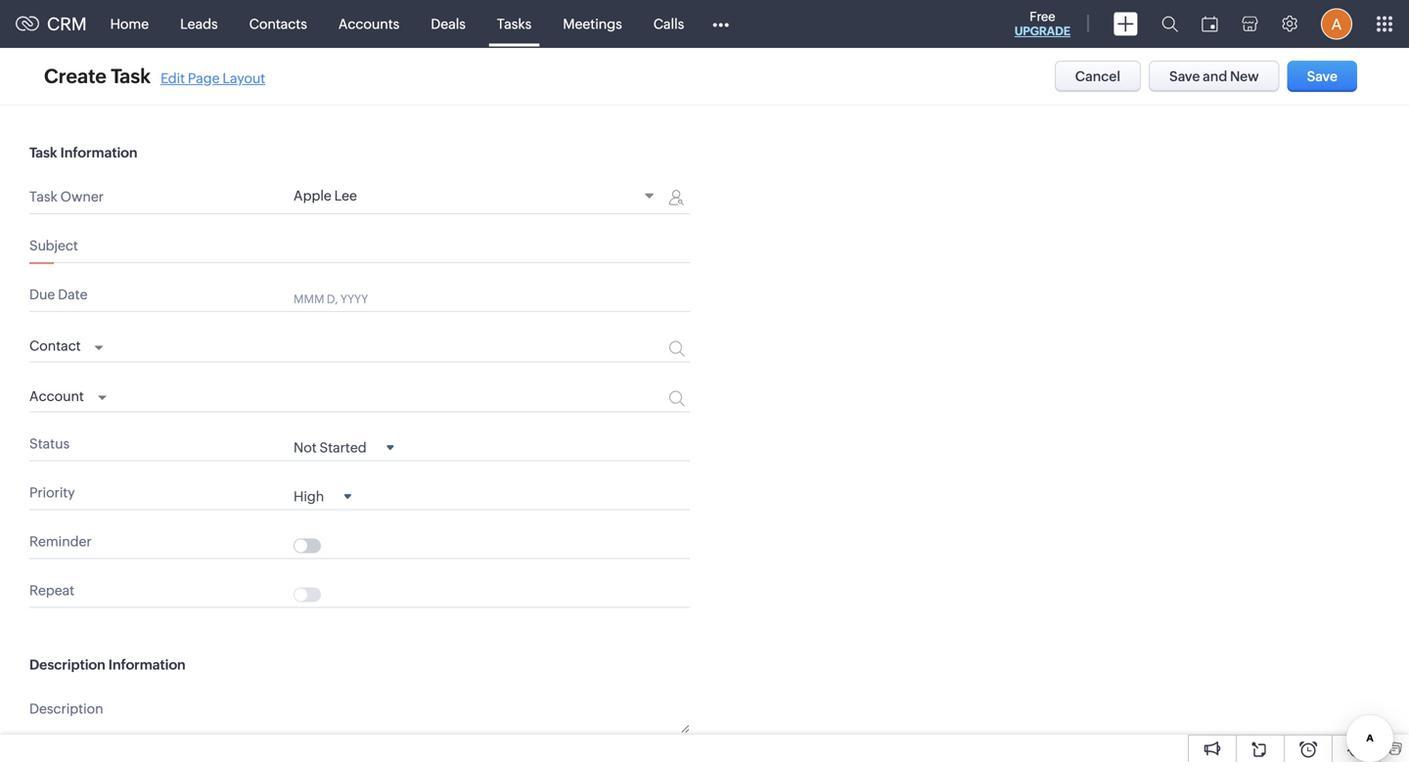 Task type: vqa. For each thing, say whether or not it's contained in the screenshot.
Upgrade
yes



Task type: describe. For each thing, give the bounding box(es) containing it.
home link
[[95, 0, 165, 47]]

Other Modules field
[[700, 8, 742, 40]]

profile element
[[1310, 0, 1365, 47]]

owner
[[60, 189, 104, 205]]

task information
[[29, 145, 138, 161]]

search image
[[1162, 16, 1179, 32]]

subject
[[29, 238, 78, 254]]

accounts
[[339, 16, 400, 32]]

tasks link
[[482, 0, 548, 47]]

crm link
[[16, 14, 87, 34]]

information for task information
[[60, 145, 138, 161]]

date
[[58, 287, 88, 303]]

high
[[294, 489, 324, 505]]

calls link
[[638, 0, 700, 47]]

due
[[29, 287, 55, 303]]

leads link
[[165, 0, 234, 47]]

due date
[[29, 287, 88, 303]]

create menu element
[[1102, 0, 1150, 47]]

free
[[1030, 9, 1056, 24]]

contact
[[29, 338, 81, 354]]

crm
[[47, 14, 87, 34]]

status
[[29, 436, 70, 452]]

repeat
[[29, 583, 74, 599]]

Apple Lee field
[[294, 188, 661, 207]]

free upgrade
[[1015, 9, 1071, 38]]

started
[[320, 440, 367, 456]]

task for task owner
[[29, 189, 58, 205]]

create task edit page layout
[[44, 65, 265, 88]]

profile image
[[1322, 8, 1353, 40]]

search element
[[1150, 0, 1190, 48]]

Account field
[[29, 383, 107, 407]]

account
[[29, 389, 84, 404]]

create menu image
[[1114, 12, 1139, 36]]

Contact field
[[29, 333, 103, 357]]

layout
[[223, 70, 265, 86]]

accounts link
[[323, 0, 415, 47]]

task owner
[[29, 189, 104, 205]]

upgrade
[[1015, 24, 1071, 38]]



Task type: locate. For each thing, give the bounding box(es) containing it.
deals
[[431, 16, 466, 32]]

0 vertical spatial information
[[60, 145, 138, 161]]

not
[[294, 440, 317, 456]]

information for description information
[[108, 658, 186, 673]]

not started
[[294, 440, 367, 456]]

2 description from the top
[[29, 702, 103, 717]]

1 description from the top
[[29, 658, 105, 673]]

page
[[188, 70, 220, 86]]

description down the description information
[[29, 702, 103, 717]]

0 vertical spatial description
[[29, 658, 105, 673]]

None text field
[[294, 698, 690, 734]]

Not Started field
[[294, 439, 394, 456]]

information
[[60, 145, 138, 161], [108, 658, 186, 673]]

meetings link
[[548, 0, 638, 47]]

task left edit
[[111, 65, 151, 88]]

task left owner
[[29, 189, 58, 205]]

contacts
[[249, 16, 307, 32]]

mmm d, yyyy text field
[[294, 291, 631, 306]]

task
[[111, 65, 151, 88], [29, 145, 57, 161], [29, 189, 58, 205]]

home
[[110, 16, 149, 32]]

apple
[[294, 188, 332, 204]]

edit
[[161, 70, 185, 86]]

meetings
[[563, 16, 622, 32]]

deals link
[[415, 0, 482, 47]]

0 vertical spatial task
[[111, 65, 151, 88]]

apple lee
[[294, 188, 357, 204]]

1 vertical spatial information
[[108, 658, 186, 673]]

lee
[[334, 188, 357, 204]]

1 vertical spatial description
[[29, 702, 103, 717]]

1 vertical spatial task
[[29, 145, 57, 161]]

priority
[[29, 485, 75, 501]]

tasks
[[497, 16, 532, 32]]

description
[[29, 658, 105, 673], [29, 702, 103, 717]]

description for description information
[[29, 658, 105, 673]]

description for description
[[29, 702, 103, 717]]

task up task owner at left top
[[29, 145, 57, 161]]

None button
[[1055, 61, 1142, 92], [1149, 61, 1280, 92], [1288, 61, 1358, 92], [1055, 61, 1142, 92], [1149, 61, 1280, 92], [1288, 61, 1358, 92]]

description information
[[29, 658, 186, 673]]

calendar image
[[1202, 16, 1219, 32]]

calls
[[654, 16, 685, 32]]

create
[[44, 65, 107, 88]]

2 vertical spatial task
[[29, 189, 58, 205]]

task for task information
[[29, 145, 57, 161]]

contacts link
[[234, 0, 323, 47]]

High field
[[294, 488, 352, 505]]

edit page layout link
[[161, 70, 265, 86]]

reminder
[[29, 534, 92, 550]]

leads
[[180, 16, 218, 32]]

description down the repeat at the bottom
[[29, 658, 105, 673]]



